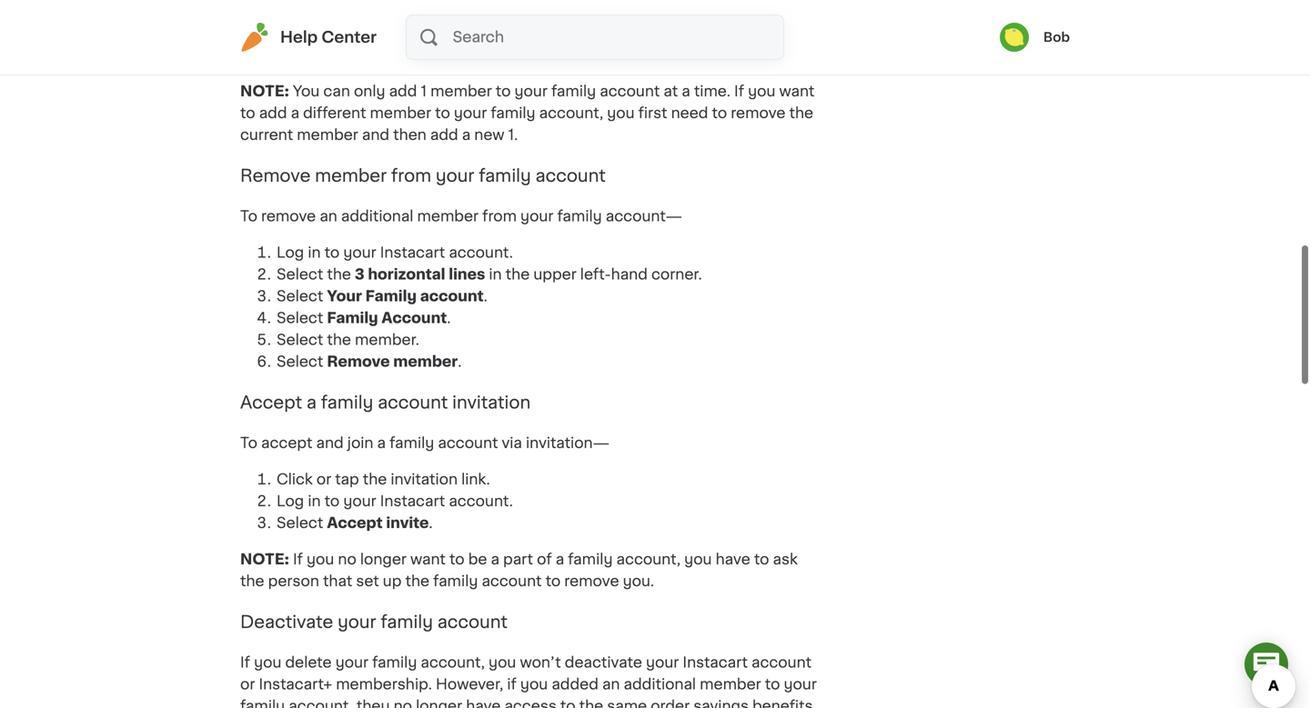 Task type: describe. For each thing, give the bounding box(es) containing it.
have inside if you no longer want to be a part of a family account, you have to ask the person that set up the family account to remove you.
[[716, 553, 750, 567]]

0 vertical spatial in
[[308, 246, 321, 260]]

family up membership.
[[372, 656, 417, 671]]

. inside 'click or tap the invitation link. log in to your instacart account. select accept invite .'
[[429, 516, 433, 531]]

click
[[277, 473, 313, 487]]

if you delete your family account, you won't deactivate your instacart account or instacart+ membership. however, if you added an additional member to your family account, they no longer have access to the same order savings benefi
[[240, 656, 817, 709]]

start a family account . enter the additional member's contact information and email them, or copy the link and share it with them.
[[277, 4, 784, 62]]

and left email
[[649, 26, 676, 41]]

you
[[293, 84, 320, 99]]

account, inside you can only add 1 member to your family account at a time. if you want to add a different member to your family account, you first need to remove the current member and then add a new 1.
[[539, 106, 603, 121]]

account inside log in to your instacart account. select the 3 horizontal lines in the upper left-hand corner. select your family account . select family account . select the member. select remove member .
[[420, 289, 484, 304]]

click or tap the invitation link. log in to your instacart account. select accept invite .
[[277, 473, 513, 531]]

email
[[680, 26, 720, 41]]

a left new
[[462, 128, 471, 142]]

account inside start a family account . enter the additional member's contact information and email them, or copy the link and share it with them.
[[436, 4, 500, 19]]

longer inside the if you delete your family account, you won't deactivate your instacart account or instacart+ membership. however, if you added an additional member to your family account, they no longer have access to the same order savings benefi
[[416, 700, 462, 709]]

accept
[[261, 436, 313, 451]]

want inside you can only add 1 member to your family account at a time. if you want to add a different member to your family account, you first need to remove the current member and then add a new 1.
[[779, 84, 815, 99]]

no inside the if you delete your family account, you won't deactivate your instacart account or instacart+ membership. however, if you added an additional member to your family account, they no longer have access to the same order savings benefi
[[394, 700, 412, 709]]

corner.
[[651, 268, 702, 282]]

link
[[345, 48, 370, 62]]

0 vertical spatial remove
[[240, 167, 311, 184]]

have inside the if you delete your family account, you won't deactivate your instacart account or instacart+ membership. however, if you added an additional member to your family account, they no longer have access to the same order savings benefi
[[466, 700, 501, 709]]

you up instacart+
[[254, 656, 282, 671]]

in inside 'click or tap the invitation link. log in to your instacart account. select accept invite .'
[[308, 495, 321, 509]]

upper
[[534, 268, 577, 282]]

they
[[357, 700, 390, 709]]

1 horizontal spatial from
[[482, 209, 517, 224]]

member.
[[355, 333, 419, 348]]

log in to your instacart account. select the 3 horizontal lines in the upper left-hand corner. select your family account . select family account . select the member. select remove member .
[[277, 246, 702, 369]]

1 vertical spatial family
[[365, 289, 417, 304]]

3
[[355, 268, 365, 282]]

account, up however,
[[421, 656, 485, 671]]

you can only add 1 member to your family account at a time. if you want to add a different member to your family account, you first need to remove the current member and then add a new 1.
[[240, 84, 815, 142]]

deactivate your family account
[[240, 614, 508, 631]]

deactivate
[[240, 614, 333, 631]]

account—
[[606, 209, 682, 224]]

family down be
[[433, 575, 478, 589]]

an inside the if you delete your family account, you won't deactivate your instacart account or instacart+ membership. however, if you added an additional member to your family account, they no longer have access to the same order savings benefi
[[602, 678, 620, 693]]

account. inside 'click or tap the invitation link. log in to your instacart account. select accept invite .'
[[449, 495, 513, 509]]

delete
[[285, 656, 332, 671]]

help center
[[280, 30, 377, 45]]

a inside start a family account . enter the additional member's contact information and email them, or copy the link and share it with them.
[[369, 4, 378, 19]]

2 select from the top
[[277, 289, 323, 304]]

you up if
[[489, 656, 516, 671]]

3 select from the top
[[277, 311, 323, 326]]

then
[[393, 128, 427, 142]]

instacart+
[[259, 678, 332, 693]]

remove member from your family account
[[240, 167, 606, 184]]

0 horizontal spatial remove
[[261, 209, 316, 224]]

to inside 'click or tap the invitation link. log in to your instacart account. select accept invite .'
[[324, 495, 340, 509]]

link.
[[461, 473, 490, 487]]

log inside log in to your instacart account. select the 3 horizontal lines in the upper left-hand corner. select your family account . select family account . select the member. select remove member .
[[277, 246, 304, 260]]

the inside the if you delete your family account, you won't deactivate your instacart account or instacart+ membership. however, if you added an additional member to your family account, they no longer have access to the same order savings benefi
[[579, 700, 603, 709]]

center
[[322, 30, 377, 45]]

and right the link
[[374, 48, 401, 62]]

and left join
[[316, 436, 344, 451]]

same
[[607, 700, 647, 709]]

to remove an additional member from your family account—
[[240, 209, 682, 224]]

4 select from the top
[[277, 333, 323, 348]]

Search search field
[[451, 15, 783, 59]]

a up accept
[[307, 394, 317, 411]]

account
[[382, 311, 447, 326]]

5 select from the top
[[277, 355, 323, 369]]

family down accept a family account invitation
[[390, 436, 434, 451]]

set
[[356, 575, 379, 589]]

accept a family account invitation
[[240, 394, 531, 411]]

your inside log in to your instacart account. select the 3 horizontal lines in the upper left-hand corner. select your family account . select family account . select the member. select remove member .
[[343, 246, 376, 260]]

to inside log in to your instacart account. select the 3 horizontal lines in the upper left-hand corner. select your family account . select family account . select the member. select remove member .
[[324, 246, 340, 260]]

to for to remove an additional member from your family account—
[[240, 209, 257, 224]]

family down up
[[381, 614, 433, 631]]

order
[[651, 700, 690, 709]]

you up 'that'
[[307, 553, 334, 567]]

a right of
[[556, 553, 564, 567]]

horizontal
[[368, 268, 445, 282]]

or inside the if you delete your family account, you won't deactivate your instacart account or instacart+ membership. however, if you added an additional member to your family account, they no longer have access to the same order savings benefi
[[240, 678, 255, 693]]

the inside you can only add 1 member to your family account at a time. if you want to add a different member to your family account, you first need to remove the current member and then add a new 1.
[[789, 106, 814, 121]]

0 horizontal spatial from
[[391, 167, 431, 184]]

member's
[[423, 26, 497, 41]]

want inside if you no longer want to be a part of a family account, you have to ask the person that set up the family account to remove you.
[[410, 553, 446, 567]]

remove inside if you no longer want to be a part of a family account, you have to ask the person that set up the family account to remove you.
[[564, 575, 619, 589]]

first
[[638, 106, 667, 121]]

remove inside you can only add 1 member to your family account at a time. if you want to add a different member to your family account, you first need to remove the current member and then add a new 1.
[[731, 106, 786, 121]]

to accept and join a family account via invitation—
[[240, 436, 610, 451]]

bob
[[1044, 31, 1070, 44]]

family up 1.
[[491, 106, 536, 121]]

you.
[[623, 575, 654, 589]]

bob link
[[1000, 23, 1070, 52]]

that
[[323, 575, 352, 589]]

your
[[327, 289, 362, 304]]

note: for add
[[240, 84, 289, 99]]

it
[[449, 48, 459, 62]]

additional inside the if you delete your family account, you won't deactivate your instacart account or instacart+ membership. however, if you added an additional member to your family account, they no longer have access to the same order savings benefi
[[624, 678, 696, 693]]

information
[[561, 26, 645, 41]]

2 vertical spatial family
[[327, 311, 378, 326]]

account inside you can only add 1 member to your family account at a time. if you want to add a different member to your family account, you first need to remove the current member and then add a new 1.
[[600, 84, 660, 99]]

2 horizontal spatial add
[[430, 128, 458, 142]]

up
[[383, 575, 402, 589]]

join
[[347, 436, 373, 451]]

1
[[421, 84, 427, 99]]

help center link
[[240, 23, 377, 52]]

family right of
[[568, 553, 613, 567]]

need
[[671, 106, 708, 121]]

to for to accept and join a family account via invitation—
[[240, 436, 257, 451]]



Task type: locate. For each thing, give the bounding box(es) containing it.
you left ask at the bottom right of page
[[684, 553, 712, 567]]

0 horizontal spatial no
[[338, 553, 356, 567]]

1 horizontal spatial longer
[[416, 700, 462, 709]]

1 vertical spatial add
[[259, 106, 287, 121]]

2 horizontal spatial remove
[[731, 106, 786, 121]]

0 horizontal spatial an
[[320, 209, 337, 224]]

instacart up the invite
[[380, 495, 445, 509]]

longer down however,
[[416, 700, 462, 709]]

1 vertical spatial remove
[[261, 209, 316, 224]]

log inside 'click or tap the invitation link. log in to your instacart account. select accept invite .'
[[277, 495, 304, 509]]

1 vertical spatial want
[[410, 553, 446, 567]]

them.
[[497, 48, 539, 62]]

if inside the if you delete your family account, you won't deactivate your instacart account or instacart+ membership. however, if you added an additional member to your family account, they no longer have access to the same order savings benefi
[[240, 656, 250, 671]]

0 vertical spatial no
[[338, 553, 356, 567]]

family
[[382, 4, 433, 19], [365, 289, 417, 304], [327, 311, 378, 326]]

added
[[552, 678, 599, 693]]

help
[[280, 30, 318, 45]]

want right time.
[[779, 84, 815, 99]]

from down then
[[391, 167, 431, 184]]

won't
[[520, 656, 561, 671]]

additional up the link
[[347, 26, 419, 41]]

1 vertical spatial invitation
[[391, 473, 458, 487]]

instacart inside the if you delete your family account, you won't deactivate your instacart account or instacart+ membership. however, if you added an additional member to your family account, they no longer have access to the same order savings benefi
[[683, 656, 748, 671]]

if right time.
[[734, 84, 744, 99]]

longer inside if you no longer want to be a part of a family account, you have to ask the person that set up the family account to remove you.
[[360, 553, 407, 567]]

want
[[779, 84, 815, 99], [410, 553, 446, 567]]

if for membership.
[[240, 656, 250, 671]]

from up "lines"
[[482, 209, 517, 224]]

if
[[507, 678, 517, 693]]

add left 1
[[389, 84, 417, 99]]

invitation down to accept and join a family account via invitation—
[[391, 473, 458, 487]]

current
[[240, 128, 293, 142]]

to down current
[[240, 209, 257, 224]]

if up person
[[293, 553, 303, 567]]

0 horizontal spatial remove
[[240, 167, 311, 184]]

you
[[748, 84, 776, 99], [607, 106, 635, 121], [307, 553, 334, 567], [684, 553, 712, 567], [254, 656, 282, 671], [489, 656, 516, 671], [520, 678, 548, 693]]

1 vertical spatial instacart
[[380, 495, 445, 509]]

additional up "3"
[[341, 209, 414, 224]]

0 vertical spatial longer
[[360, 553, 407, 567]]

instacart for invitation
[[380, 495, 445, 509]]

a right be
[[491, 553, 500, 567]]

0 vertical spatial add
[[389, 84, 417, 99]]

.
[[500, 4, 504, 19], [484, 289, 487, 304], [447, 311, 451, 326], [458, 355, 462, 369], [429, 516, 433, 531]]

want down the invite
[[410, 553, 446, 567]]

2 note: from the top
[[240, 553, 289, 567]]

part
[[503, 553, 533, 567]]

a right at
[[682, 84, 690, 99]]

family inside start a family account . enter the additional member's contact information and email them, or copy the link and share it with them.
[[382, 4, 433, 19]]

instacart image
[[240, 23, 269, 52]]

2 horizontal spatial or
[[769, 26, 784, 41]]

invitation for account
[[452, 394, 531, 411]]

0 vertical spatial log
[[277, 246, 304, 260]]

2 vertical spatial instacart
[[683, 656, 748, 671]]

6 select from the top
[[277, 516, 323, 531]]

access
[[505, 700, 557, 709]]

copy
[[277, 48, 314, 62]]

instacart up horizontal
[[380, 246, 445, 260]]

0 horizontal spatial if
[[240, 656, 250, 671]]

no up 'that'
[[338, 553, 356, 567]]

family down information
[[551, 84, 596, 99]]

1 vertical spatial accept
[[327, 516, 383, 531]]

2 vertical spatial or
[[240, 678, 255, 693]]

account.
[[449, 246, 513, 260], [449, 495, 513, 509]]

0 vertical spatial want
[[779, 84, 815, 99]]

remove
[[240, 167, 311, 184], [327, 355, 390, 369]]

1 vertical spatial additional
[[341, 209, 414, 224]]

1 horizontal spatial want
[[779, 84, 815, 99]]

1 vertical spatial an
[[602, 678, 620, 693]]

or left the tap
[[317, 473, 331, 487]]

member inside the if you delete your family account, you won't deactivate your instacart account or instacart+ membership. however, if you added an additional member to your family account, they no longer have access to the same order savings benefi
[[700, 678, 761, 693]]

family down instacart+
[[240, 700, 285, 709]]

invite
[[386, 516, 429, 531]]

share
[[405, 48, 445, 62]]

can
[[323, 84, 350, 99]]

remove down current
[[240, 167, 311, 184]]

0 horizontal spatial add
[[259, 106, 287, 121]]

remove right "need"
[[731, 106, 786, 121]]

family up the share
[[382, 4, 433, 19]]

have down however,
[[466, 700, 501, 709]]

in
[[308, 246, 321, 260], [489, 268, 502, 282], [308, 495, 321, 509]]

invitation—
[[526, 436, 610, 451]]

if for have
[[293, 553, 303, 567]]

enter
[[277, 26, 315, 41]]

your inside 'click or tap the invitation link. log in to your instacart account. select accept invite .'
[[343, 495, 376, 509]]

member
[[431, 84, 492, 99], [370, 106, 431, 121], [297, 128, 358, 142], [315, 167, 387, 184], [417, 209, 479, 224], [393, 355, 458, 369], [700, 678, 761, 693]]

0 vertical spatial additional
[[347, 26, 419, 41]]

family down the your
[[327, 311, 378, 326]]

no down membership.
[[394, 700, 412, 709]]

1 horizontal spatial if
[[293, 553, 303, 567]]

member inside log in to your instacart account. select the 3 horizontal lines in the upper left-hand corner. select your family account . select family account . select the member. select remove member .
[[393, 355, 458, 369]]

invitation
[[452, 394, 531, 411], [391, 473, 458, 487]]

family
[[551, 84, 596, 99], [491, 106, 536, 121], [479, 167, 531, 184], [557, 209, 602, 224], [321, 394, 373, 411], [390, 436, 434, 451], [568, 553, 613, 567], [433, 575, 478, 589], [381, 614, 433, 631], [372, 656, 417, 671], [240, 700, 285, 709]]

1 horizontal spatial an
[[602, 678, 620, 693]]

an up the your
[[320, 209, 337, 224]]

2 to from the top
[[240, 436, 257, 451]]

you left first
[[607, 106, 635, 121]]

or inside start a family account . enter the additional member's contact information and email them, or copy the link and share it with them.
[[769, 26, 784, 41]]

account, up 'you.'
[[617, 553, 681, 567]]

log
[[277, 246, 304, 260], [277, 495, 304, 509]]

tap
[[335, 473, 359, 487]]

a right start
[[369, 4, 378, 19]]

1 vertical spatial in
[[489, 268, 502, 282]]

0 vertical spatial accept
[[240, 394, 302, 411]]

time.
[[694, 84, 731, 99]]

add
[[389, 84, 417, 99], [259, 106, 287, 121], [430, 128, 458, 142]]

person
[[268, 575, 319, 589]]

0 vertical spatial an
[[320, 209, 337, 224]]

an down deactivate
[[602, 678, 620, 693]]

no inside if you no longer want to be a part of a family account, you have to ask the person that set up the family account to remove you.
[[338, 553, 356, 567]]

1 horizontal spatial remove
[[327, 355, 390, 369]]

0 vertical spatial instacart
[[380, 246, 445, 260]]

note: left you at the top of the page
[[240, 84, 289, 99]]

remove down current
[[261, 209, 316, 224]]

2 vertical spatial remove
[[564, 575, 619, 589]]

membership.
[[336, 678, 432, 693]]

0 horizontal spatial accept
[[240, 394, 302, 411]]

no
[[338, 553, 356, 567], [394, 700, 412, 709]]

if you no longer want to be a part of a family account, you have to ask the person that set up the family account to remove you.
[[240, 553, 798, 589]]

the inside 'click or tap the invitation link. log in to your instacart account. select accept invite .'
[[363, 473, 387, 487]]

and inside you can only add 1 member to your family account at a time. if you want to add a different member to your family account, you first need to remove the current member and then add a new 1.
[[362, 128, 390, 142]]

0 vertical spatial invitation
[[452, 394, 531, 411]]

2 vertical spatial if
[[240, 656, 250, 671]]

0 vertical spatial family
[[382, 4, 433, 19]]

add right then
[[430, 128, 458, 142]]

account. inside log in to your instacart account. select the 3 horizontal lines in the upper left-hand corner. select your family account . select family account . select the member. select remove member .
[[449, 246, 513, 260]]

note: for the
[[240, 553, 289, 567]]

instacart inside log in to your instacart account. select the 3 horizontal lines in the upper left-hand corner. select your family account . select family account . select the member. select remove member .
[[380, 246, 445, 260]]

contact
[[501, 26, 558, 41]]

family down 1.
[[479, 167, 531, 184]]

remove inside log in to your instacart account. select the 3 horizontal lines in the upper left-hand corner. select your family account . select family account . select the member. select remove member .
[[327, 355, 390, 369]]

hand
[[611, 268, 648, 282]]

2 account. from the top
[[449, 495, 513, 509]]

1 horizontal spatial add
[[389, 84, 417, 99]]

from
[[391, 167, 431, 184], [482, 209, 517, 224]]

add up current
[[259, 106, 287, 121]]

however,
[[436, 678, 503, 693]]

0 horizontal spatial longer
[[360, 553, 407, 567]]

if inside if you no longer want to be a part of a family account, you have to ask the person that set up the family account to remove you.
[[293, 553, 303, 567]]

savings
[[694, 700, 749, 709]]

account inside the if you delete your family account, you won't deactivate your instacart account or instacart+ membership. however, if you added an additional member to your family account, they no longer have access to the same order savings benefi
[[752, 656, 812, 671]]

new
[[474, 128, 505, 142]]

account, inside if you no longer want to be a part of a family account, you have to ask the person that set up the family account to remove you.
[[617, 553, 681, 567]]

remove down member. on the top left of page
[[327, 355, 390, 369]]

0 vertical spatial account.
[[449, 246, 513, 260]]

instacart up savings
[[683, 656, 748, 671]]

if down deactivate
[[240, 656, 250, 671]]

2 horizontal spatial if
[[734, 84, 744, 99]]

accept up accept
[[240, 394, 302, 411]]

lines
[[449, 268, 485, 282]]

instacart
[[380, 246, 445, 260], [380, 495, 445, 509], [683, 656, 748, 671]]

select inside 'click or tap the invitation link. log in to your instacart account. select accept invite .'
[[277, 516, 323, 531]]

user avatar image
[[1000, 23, 1029, 52]]

1 horizontal spatial or
[[317, 473, 331, 487]]

and left then
[[362, 128, 390, 142]]

your
[[515, 84, 548, 99], [454, 106, 487, 121], [436, 167, 474, 184], [521, 209, 554, 224], [343, 246, 376, 260], [343, 495, 376, 509], [338, 614, 376, 631], [335, 656, 369, 671], [646, 656, 679, 671], [784, 678, 817, 693]]

you up access
[[520, 678, 548, 693]]

family down horizontal
[[365, 289, 417, 304]]

the
[[319, 26, 343, 41], [318, 48, 342, 62], [789, 106, 814, 121], [327, 268, 351, 282], [506, 268, 530, 282], [327, 333, 351, 348], [363, 473, 387, 487], [240, 575, 264, 589], [405, 575, 430, 589], [579, 700, 603, 709]]

via
[[502, 436, 522, 451]]

accept down the tap
[[327, 516, 383, 531]]

have left ask at the bottom right of page
[[716, 553, 750, 567]]

invitation up via
[[452, 394, 531, 411]]

to
[[496, 84, 511, 99], [240, 106, 255, 121], [435, 106, 450, 121], [712, 106, 727, 121], [324, 246, 340, 260], [324, 495, 340, 509], [449, 553, 465, 567], [754, 553, 769, 567], [546, 575, 561, 589], [765, 678, 780, 693], [560, 700, 576, 709]]

ask
[[773, 553, 798, 567]]

1 vertical spatial account.
[[449, 495, 513, 509]]

select
[[277, 268, 323, 282], [277, 289, 323, 304], [277, 311, 323, 326], [277, 333, 323, 348], [277, 355, 323, 369], [277, 516, 323, 531]]

2 vertical spatial additional
[[624, 678, 696, 693]]

0 vertical spatial or
[[769, 26, 784, 41]]

0 vertical spatial note:
[[240, 84, 289, 99]]

if
[[734, 84, 744, 99], [293, 553, 303, 567], [240, 656, 250, 671]]

1 to from the top
[[240, 209, 257, 224]]

only
[[354, 84, 385, 99]]

of
[[537, 553, 552, 567]]

1 horizontal spatial accept
[[327, 516, 383, 531]]

a
[[369, 4, 378, 19], [682, 84, 690, 99], [291, 106, 299, 121], [462, 128, 471, 142], [307, 394, 317, 411], [377, 436, 386, 451], [491, 553, 500, 567], [556, 553, 564, 567]]

or left instacart+
[[240, 678, 255, 693]]

2 vertical spatial add
[[430, 128, 458, 142]]

deactivate
[[565, 656, 642, 671]]

if inside you can only add 1 member to your family account at a time. if you want to add a different member to your family account, you first need to remove the current member and then add a new 1.
[[734, 84, 744, 99]]

a down you at the top of the page
[[291, 106, 299, 121]]

0 horizontal spatial want
[[410, 553, 446, 567]]

to left accept
[[240, 436, 257, 451]]

1 vertical spatial if
[[293, 553, 303, 567]]

additional up order
[[624, 678, 696, 693]]

1 vertical spatial to
[[240, 436, 257, 451]]

account. down link.
[[449, 495, 513, 509]]

0 vertical spatial to
[[240, 209, 257, 224]]

. inside start a family account . enter the additional member's contact information and email them, or copy the link and share it with them.
[[500, 4, 504, 19]]

1 horizontal spatial remove
[[564, 575, 619, 589]]

note: up person
[[240, 553, 289, 567]]

0 vertical spatial have
[[716, 553, 750, 567]]

different
[[303, 106, 366, 121]]

1 select from the top
[[277, 268, 323, 282]]

0 vertical spatial from
[[391, 167, 431, 184]]

account, left first
[[539, 106, 603, 121]]

1 vertical spatial longer
[[416, 700, 462, 709]]

accept
[[240, 394, 302, 411], [327, 516, 383, 531]]

family up left- at the left of page
[[557, 209, 602, 224]]

longer up up
[[360, 553, 407, 567]]

1 log from the top
[[277, 246, 304, 260]]

1 vertical spatial or
[[317, 473, 331, 487]]

or
[[769, 26, 784, 41], [317, 473, 331, 487], [240, 678, 255, 693]]

account. up "lines"
[[449, 246, 513, 260]]

a right join
[[377, 436, 386, 451]]

additional inside start a family account . enter the additional member's contact information and email them, or copy the link and share it with them.
[[347, 26, 419, 41]]

with
[[463, 48, 493, 62]]

1 horizontal spatial no
[[394, 700, 412, 709]]

0 horizontal spatial have
[[466, 700, 501, 709]]

account, down instacart+
[[289, 700, 353, 709]]

instacart for family
[[683, 656, 748, 671]]

1 vertical spatial have
[[466, 700, 501, 709]]

remove left 'you.'
[[564, 575, 619, 589]]

account
[[436, 4, 500, 19], [600, 84, 660, 99], [535, 167, 606, 184], [420, 289, 484, 304], [378, 394, 448, 411], [438, 436, 498, 451], [482, 575, 542, 589], [437, 614, 508, 631], [752, 656, 812, 671]]

1.
[[508, 128, 518, 142]]

account inside if you no longer want to be a part of a family account, you have to ask the person that set up the family account to remove you.
[[482, 575, 542, 589]]

1 account. from the top
[[449, 246, 513, 260]]

start
[[327, 4, 366, 19]]

have
[[716, 553, 750, 567], [466, 700, 501, 709]]

1 vertical spatial log
[[277, 495, 304, 509]]

accept inside 'click or tap the invitation link. log in to your instacart account. select accept invite .'
[[327, 516, 383, 531]]

remove
[[731, 106, 786, 121], [261, 209, 316, 224], [564, 575, 619, 589]]

family up join
[[321, 394, 373, 411]]

1 vertical spatial from
[[482, 209, 517, 224]]

1 vertical spatial note:
[[240, 553, 289, 567]]

or right them,
[[769, 26, 784, 41]]

be
[[468, 553, 487, 567]]

invitation inside 'click or tap the invitation link. log in to your instacart account. select accept invite .'
[[391, 473, 458, 487]]

2 vertical spatial in
[[308, 495, 321, 509]]

left-
[[580, 268, 611, 282]]

0 vertical spatial remove
[[731, 106, 786, 121]]

1 vertical spatial remove
[[327, 355, 390, 369]]

0 vertical spatial if
[[734, 84, 744, 99]]

invitation for the
[[391, 473, 458, 487]]

1 horizontal spatial have
[[716, 553, 750, 567]]

1 vertical spatial no
[[394, 700, 412, 709]]

longer
[[360, 553, 407, 567], [416, 700, 462, 709]]

them,
[[723, 26, 765, 41]]

at
[[664, 84, 678, 99]]

instacart inside 'click or tap the invitation link. log in to your instacart account. select accept invite .'
[[380, 495, 445, 509]]

you right time.
[[748, 84, 776, 99]]

an
[[320, 209, 337, 224], [602, 678, 620, 693]]

1 note: from the top
[[240, 84, 289, 99]]

0 horizontal spatial or
[[240, 678, 255, 693]]

or inside 'click or tap the invitation link. log in to your instacart account. select accept invite .'
[[317, 473, 331, 487]]

2 log from the top
[[277, 495, 304, 509]]



Task type: vqa. For each thing, say whether or not it's contained in the screenshot.
•
no



